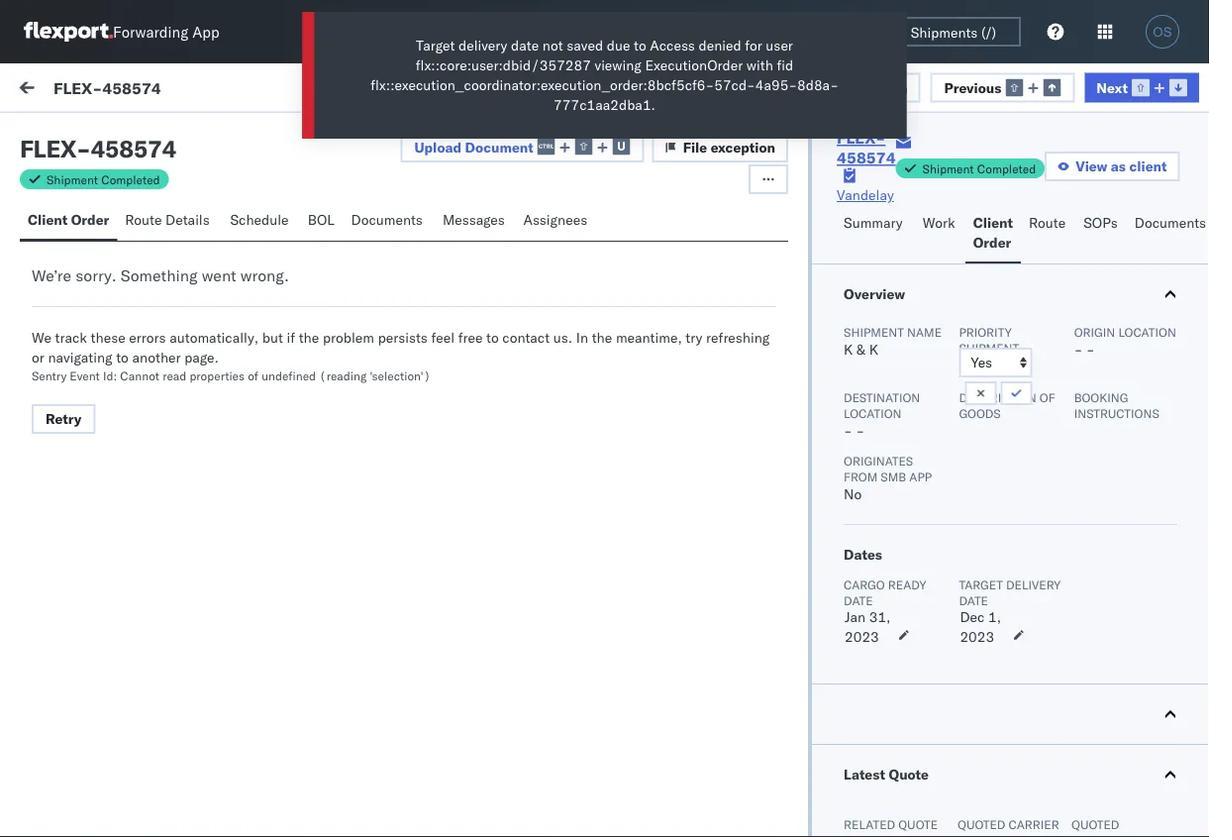 Task type: vqa. For each thing, say whether or not it's contained in the screenshot.
4th (HK) from the top
no



Task type: describe. For each thing, give the bounding box(es) containing it.
777c1aa2dba1.
[[554, 96, 656, 113]]

date for target delivery date not saved due to access denied for user flx::core:user:dbid/357287 viewing executionorder with fid flx::execution_coordinator:execution_order:8bcf5cf6-57cd-4a95-8d8a- 777c1aa2dba1.
[[511, 37, 539, 54]]

jason- for dec 20, 2026, 12:36 am pst
[[96, 214, 140, 232]]

but
[[262, 329, 283, 346]]

20, for dec 20, 2026, 12:36 am pst
[[439, 230, 461, 248]]

1 horizontal spatial documents button
[[1127, 205, 1209, 263]]

flex- right my
[[53, 78, 102, 97]]

my
[[20, 76, 51, 104]]

1 horizontal spatial file exception
[[815, 79, 908, 96]]

1 horizontal spatial client order button
[[966, 205, 1021, 263]]

destination
[[844, 390, 920, 405]]

route details
[[125, 211, 210, 228]]

previous
[[944, 79, 1002, 96]]

flex- up shipment at the top right of the page
[[931, 319, 973, 337]]

flex- 458574 up vandelay
[[837, 128, 896, 167]]

3 z from the top
[[71, 395, 77, 407]]

related for related work item/shipment
[[932, 172, 974, 187]]

j for dec 20, 2026, 12:35 am pst
[[68, 306, 71, 318]]

document
[[465, 138, 534, 156]]

undefined
[[262, 368, 316, 383]]

filters
[[275, 81, 311, 99]]

2023 for jan
[[845, 628, 879, 645]]

1 the from the left
[[299, 329, 319, 346]]

work for my
[[57, 76, 108, 104]]

priority shipment
[[959, 324, 1020, 355]]

vandelay link
[[837, 185, 894, 205]]

track
[[55, 329, 87, 346]]

route details button
[[117, 202, 222, 241]]

1 resize handle column header from the left
[[378, 165, 402, 837]]

flex- button
[[12, 730, 1183, 819]]

(0) for internal (0)
[[185, 126, 211, 143]]

sorry.
[[75, 265, 117, 285]]

as
[[1111, 157, 1126, 175]]

&
[[857, 341, 866, 358]]

flex- inside flex- 458574
[[837, 128, 886, 148]]

latest quote
[[844, 766, 929, 783]]

dates
[[844, 546, 882, 563]]

no inside originates from smb app no
[[844, 485, 862, 503]]

dec 20, 2026, 12:35 am pst
[[411, 319, 599, 337]]

destination location - -
[[844, 390, 920, 439]]

flexport. image
[[24, 22, 113, 42]]

or
[[32, 349, 44, 366]]

target for target delivery date not saved due to access denied for user flx::core:user:dbid/357287 viewing executionorder with fid flx::execution_coordinator:execution_order:8bcf5cf6-57cd-4a95-8d8a- 777c1aa2dba1.
[[416, 37, 455, 54]]

messages
[[443, 211, 505, 228]]

route for route
[[1029, 214, 1066, 231]]

0 horizontal spatial shipment
[[47, 172, 98, 187]]

12:36
[[507, 230, 546, 248]]

bol
[[308, 211, 335, 228]]

summary
[[844, 214, 903, 231]]

due
[[607, 37, 630, 54]]

id:
[[103, 368, 117, 383]]

dec 1, 2023
[[960, 608, 1001, 645]]

not
[[543, 37, 563, 54]]

test
[[59, 427, 84, 444]]

forwarding
[[113, 22, 188, 41]]

internal
[[133, 126, 181, 143]]

2026, for 12:35
[[465, 319, 503, 337]]

0 horizontal spatial completed
[[101, 172, 160, 187]]

app inside originates from smb app no
[[910, 469, 932, 484]]

delivery for target delivery date
[[1006, 577, 1061, 592]]

goods
[[959, 406, 1001, 420]]

flex- 458574 up overview button
[[931, 230, 1025, 248]]

test for dec 20, 2026, 12:36 am pst
[[140, 214, 166, 232]]

shipment inside shipment name k & k
[[844, 324, 904, 339]]

0 vertical spatial file
[[815, 79, 840, 96]]

details
[[166, 211, 210, 228]]

denied
[[699, 37, 742, 54]]

0 vertical spatial no
[[253, 81, 271, 99]]

retry
[[46, 410, 82, 427]]

quote
[[889, 766, 929, 783]]

something
[[121, 265, 198, 285]]

origin
[[1074, 324, 1116, 339]]

sops button
[[1076, 205, 1127, 263]]

flx::execution_coordinator:execution_order:8bcf5cf6-
[[371, 76, 714, 94]]

z for dec 20, 2026, 12:36 am pst
[[71, 217, 77, 229]]

flex- 458574 down description
[[931, 409, 1025, 426]]

target delivery date
[[959, 577, 1061, 608]]

date for target delivery date
[[959, 593, 989, 608]]

date for cargo ready date
[[844, 593, 873, 608]]

2 the from the left
[[592, 329, 612, 346]]

flex- down description
[[931, 409, 973, 426]]

0 horizontal spatial order
[[71, 211, 109, 228]]

dec for dec 1, 2023
[[960, 608, 985, 626]]

overview button
[[812, 264, 1209, 324]]

forwarding app link
[[24, 22, 220, 42]]

0 horizontal spatial app
[[192, 22, 220, 41]]

with
[[747, 56, 773, 74]]

latest
[[844, 766, 886, 783]]

0 horizontal spatial client
[[28, 211, 68, 228]]

viewing
[[595, 56, 642, 74]]

vandelay
[[837, 186, 894, 204]]

z for dec 20, 2026, 12:35 am pst
[[71, 306, 77, 318]]

sentry
[[32, 368, 67, 383]]

2 resize handle column header from the left
[[639, 165, 662, 837]]

0 horizontal spatial shipment completed
[[47, 172, 160, 187]]

booking
[[1074, 390, 1129, 405]]

(0) for external (0)
[[87, 126, 113, 143]]

cargo
[[844, 577, 885, 592]]

related for related quote
[[844, 817, 896, 832]]

ready
[[888, 577, 926, 592]]

user
[[766, 37, 793, 54]]

3 j from the top
[[68, 395, 71, 407]]

view
[[1076, 157, 1108, 175]]

my work
[[20, 76, 108, 104]]

carrier
[[1009, 817, 1060, 832]]

work for related
[[977, 172, 1003, 187]]

flex- 458574 up 1,
[[931, 587, 1025, 604]]

messages button
[[435, 202, 516, 241]]

flx::core:user:dbid/357287
[[416, 56, 591, 74]]

4 resize handle column header from the left
[[1159, 165, 1183, 837]]

assignees button
[[516, 202, 599, 241]]

message list
[[230, 126, 316, 143]]

jan
[[845, 608, 866, 626]]

event
[[70, 368, 100, 383]]

internal (0)
[[133, 126, 211, 143]]

flex- inside "button"
[[931, 765, 973, 783]]

0 horizontal spatial client order button
[[20, 202, 117, 241]]

test msg
[[59, 427, 113, 444]]

properties
[[190, 368, 245, 383]]

flex - 458574
[[20, 134, 176, 163]]

jason-test zhao for dec 20, 2026, 12:35 am pst
[[96, 304, 201, 321]]

1 horizontal spatial client order
[[973, 214, 1013, 251]]

navigating
[[48, 349, 113, 366]]

flex- 458574 down dec 1, 2023
[[931, 676, 1025, 693]]

0 horizontal spatial file exception
[[683, 139, 776, 156]]

free
[[458, 329, 483, 346]]

booking instructions
[[1074, 390, 1160, 420]]

us.
[[553, 329, 573, 346]]

shipment name k & k
[[844, 324, 942, 358]]

1 horizontal spatial completed
[[977, 161, 1036, 176]]

message button
[[139, 63, 239, 117]]

to inside target delivery date not saved due to access denied for user flx::core:user:dbid/357287 viewing executionorder with fid flx::execution_coordinator:execution_order:8bcf5cf6-57cd-4a95-8d8a- 777c1aa2dba1.
[[634, 37, 647, 54]]

flex- down dec 1, 2023
[[931, 676, 973, 693]]

2 vertical spatial message
[[61, 172, 109, 187]]

previous button
[[931, 73, 1075, 102]]

1 vertical spatial to
[[486, 329, 499, 346]]

summary button
[[836, 205, 915, 263]]

2023 for dec
[[960, 628, 995, 645]]

target for target delivery date
[[959, 577, 1003, 592]]



Task type: locate. For each thing, give the bounding box(es) containing it.
0 vertical spatial test
[[140, 214, 166, 232]]

1 horizontal spatial no
[[844, 485, 862, 503]]

0 vertical spatial z
[[71, 217, 77, 229]]

route for route details
[[125, 211, 162, 228]]

client down the related work item/shipment
[[973, 214, 1013, 231]]

of inside 'description of goods'
[[1040, 390, 1056, 405]]

date up jan
[[844, 593, 873, 608]]

1 jason- from the top
[[96, 214, 140, 232]]

documents down client
[[1135, 214, 1207, 231]]

1 vertical spatial z
[[71, 306, 77, 318]]

ttt for dec 20, 2026, 12:36 am pst
[[59, 249, 75, 266]]

1 vertical spatial 2026,
[[465, 319, 503, 337]]

route down the item/shipment
[[1029, 214, 1066, 231]]

(reading
[[319, 368, 367, 383]]

location for destination location - -
[[844, 406, 902, 420]]

client
[[1130, 157, 1167, 175]]

app right forwarding in the top of the page
[[192, 22, 220, 41]]

we're sorry. something went wrong.
[[32, 265, 289, 285]]

2 j z from the top
[[68, 306, 77, 318]]

pst for dec 20, 2026, 12:36 am pst
[[574, 230, 599, 248]]

next button
[[1085, 73, 1200, 102]]

1 vertical spatial 20,
[[439, 319, 461, 337]]

description
[[959, 390, 1037, 405]]

upload document button
[[401, 133, 645, 162]]

am for 12:35
[[549, 319, 571, 337]]

flex- right quote
[[931, 765, 973, 783]]

quoted for quoted contrac
[[1072, 817, 1120, 832]]

1 quoted from the left
[[958, 817, 1006, 832]]

3 test from the top
[[140, 393, 166, 410]]

0 vertical spatial file exception
[[815, 79, 908, 96]]

0 horizontal spatial to
[[116, 349, 129, 366]]

message list button
[[222, 117, 324, 156]]

2 test from the top
[[140, 304, 166, 321]]

meantime,
[[616, 329, 682, 346]]

delivery inside target delivery date not saved due to access denied for user flx::core:user:dbid/357287 viewing executionorder with fid flx::execution_coordinator:execution_order:8bcf5cf6-57cd-4a95-8d8a- 777c1aa2dba1.
[[459, 37, 508, 54]]

pst for dec 20, 2026, 12:35 am pst
[[574, 319, 599, 337]]

persists
[[378, 329, 428, 346]]

2 (0) from the left
[[185, 126, 211, 143]]

2023 down jan
[[845, 628, 879, 645]]

2 vertical spatial z
[[71, 395, 77, 407]]

j z up we're
[[68, 217, 77, 229]]

0 horizontal spatial related
[[844, 817, 896, 832]]

to
[[634, 37, 647, 54], [486, 329, 499, 346], [116, 349, 129, 366]]

0 vertical spatial app
[[192, 22, 220, 41]]

file
[[815, 79, 840, 96], [683, 139, 707, 156]]

k left &
[[844, 341, 853, 358]]

dec inside dec 1, 2023
[[960, 608, 985, 626]]

executionorder
[[645, 56, 743, 74]]

2 horizontal spatial date
[[959, 593, 989, 608]]

1 vertical spatial order
[[973, 234, 1012, 251]]

quoted right carrier
[[1072, 817, 1120, 832]]

originates from smb app no
[[844, 453, 932, 503]]

2026, for 12:36
[[465, 230, 503, 248]]

related left quote in the bottom of the page
[[844, 817, 896, 832]]

2 horizontal spatial to
[[634, 37, 647, 54]]

1 vertical spatial related
[[844, 817, 896, 832]]

zhao up automatically,
[[170, 304, 201, 321]]

shipment completed down flex - 458574
[[47, 172, 160, 187]]

resize handle column header
[[378, 165, 402, 837], [639, 165, 662, 837], [899, 165, 923, 837], [1159, 165, 1183, 837]]

j z for dec 20, 2026, 12:36 am pst
[[68, 217, 77, 229]]

1 horizontal spatial documents
[[1135, 214, 1207, 231]]

item/shipment
[[1006, 172, 1087, 187]]

1 horizontal spatial message
[[147, 81, 205, 99]]

1 2023 from the left
[[845, 628, 879, 645]]

2 vertical spatial jason-test zhao
[[96, 393, 201, 410]]

1 vertical spatial delivery
[[1006, 577, 1061, 592]]

message left list
[[230, 126, 288, 143]]

0 horizontal spatial message
[[61, 172, 109, 187]]

1 vertical spatial location
[[844, 406, 902, 420]]

location
[[1119, 324, 1177, 339], [844, 406, 902, 420]]

related up work
[[932, 172, 974, 187]]

order up sorry. on the left top
[[71, 211, 109, 228]]

Search Shipments (/) text field
[[830, 17, 1021, 47]]

2 am from the top
[[549, 319, 571, 337]]

1 horizontal spatial exception
[[843, 79, 908, 96]]

20, right persists
[[439, 319, 461, 337]]

0 horizontal spatial file
[[683, 139, 707, 156]]

target up flx::core:user:dbid/357287
[[416, 37, 455, 54]]

0 horizontal spatial work
[[57, 76, 108, 104]]

applied
[[315, 81, 361, 99]]

am for 12:36
[[549, 230, 571, 248]]

date inside target delivery date
[[959, 593, 989, 608]]

message up internal (0) at the top of page
[[147, 81, 205, 99]]

1 vertical spatial app
[[910, 469, 932, 484]]

quoted contrac
[[1072, 817, 1135, 837]]

1 vertical spatial zhao
[[170, 304, 201, 321]]

target inside target delivery date not saved due to access denied for user flx::core:user:dbid/357287 viewing executionorder with fid flx::execution_coordinator:execution_order:8bcf5cf6-57cd-4a95-8d8a- 777c1aa2dba1.
[[416, 37, 455, 54]]

origin location - -
[[1074, 324, 1177, 358]]

saved
[[567, 37, 603, 54]]

1 z from the top
[[71, 217, 77, 229]]

work left the item/shipment
[[977, 172, 1003, 187]]

shipment down flex
[[47, 172, 98, 187]]

to right 'due'
[[634, 37, 647, 54]]

delivery inside target delivery date
[[1006, 577, 1061, 592]]

file down executionorder on the right
[[683, 139, 707, 156]]

2 jason- from the top
[[96, 304, 140, 321]]

test down the cannot on the top
[[140, 393, 166, 410]]

2 pst from the top
[[574, 319, 599, 337]]

0 horizontal spatial exception
[[711, 139, 776, 156]]

if
[[287, 329, 295, 346]]

1 horizontal spatial work
[[977, 172, 1003, 187]]

0 vertical spatial exception
[[843, 79, 908, 96]]

zhao for dec 20, 2026, 12:35 am pst
[[170, 304, 201, 321]]

0 vertical spatial related
[[932, 172, 974, 187]]

1 horizontal spatial (0)
[[185, 126, 211, 143]]

ttt for dec 20, 2026, 12:35 am pst
[[59, 338, 75, 355]]

documents right bol button
[[351, 211, 423, 228]]

0 vertical spatial pst
[[574, 230, 599, 248]]

client up we're
[[28, 211, 68, 228]]

no left the filters
[[253, 81, 271, 99]]

k right &
[[869, 341, 879, 358]]

view as client
[[1076, 157, 1167, 175]]

0 vertical spatial 20,
[[439, 230, 461, 248]]

0 horizontal spatial documents button
[[343, 202, 435, 241]]

1 vertical spatial am
[[549, 319, 571, 337]]

2 quoted from the left
[[1072, 817, 1120, 832]]

1 vertical spatial file exception
[[683, 139, 776, 156]]

quoted for quoted carrier
[[958, 817, 1006, 832]]

1 horizontal spatial quoted
[[1072, 817, 1120, 832]]

delivery
[[459, 37, 508, 54], [1006, 577, 1061, 592]]

external
[[32, 126, 84, 143]]

location down the destination
[[844, 406, 902, 420]]

1 jason-test zhao from the top
[[96, 214, 201, 232]]

3 jason- from the top
[[96, 393, 140, 410]]

dec 20, 2026, 12:36 am pst
[[411, 230, 599, 248]]

2 zhao from the top
[[170, 304, 201, 321]]

route
[[125, 211, 162, 228], [1029, 214, 1066, 231]]

of left undefined
[[248, 368, 259, 383]]

1 horizontal spatial location
[[1119, 324, 1177, 339]]

shipment up &
[[844, 324, 904, 339]]

latest quote button
[[812, 745, 1209, 804]]

of inside the we track these errors automatically, but if the problem persists feel free to contact us. in the meantime, try refreshing or navigating to another page. sentry event id: cannot read properties of undefined (reading 'selection')
[[248, 368, 259, 383]]

location right origin
[[1119, 324, 1177, 339]]

1 vertical spatial dec
[[411, 319, 436, 337]]

fid
[[777, 56, 794, 74]]

documents
[[351, 211, 423, 228], [1135, 214, 1207, 231]]

0 vertical spatial j
[[68, 217, 71, 229]]

0 horizontal spatial 2023
[[845, 628, 879, 645]]

1 test from the top
[[140, 214, 166, 232]]

1 vertical spatial ttt
[[59, 338, 75, 355]]

2023 inside dec 1, 2023
[[960, 628, 995, 645]]

0 horizontal spatial client order
[[28, 211, 109, 228]]

overview
[[844, 285, 905, 303]]

j up retry
[[68, 395, 71, 407]]

work up external (0)
[[57, 76, 108, 104]]

1 j from the top
[[68, 217, 71, 229]]

message for message list
[[230, 126, 288, 143]]

refreshing
[[706, 329, 770, 346]]

2 horizontal spatial message
[[230, 126, 288, 143]]

no down from
[[844, 485, 862, 503]]

0 horizontal spatial delivery
[[459, 37, 508, 54]]

2 jason-test zhao from the top
[[96, 304, 201, 321]]

0 vertical spatial work
[[57, 76, 108, 104]]

location inside 'destination location - -'
[[844, 406, 902, 420]]

flex- up dec 1, 2023
[[931, 587, 973, 604]]

assignees
[[524, 211, 588, 228]]

2 vertical spatial test
[[140, 393, 166, 410]]

jason- down id: on the left top of page
[[96, 393, 140, 410]]

2 2023 from the left
[[960, 628, 995, 645]]

(0) right external
[[87, 126, 113, 143]]

12:35
[[507, 319, 546, 337]]

location for origin location - -
[[1119, 324, 1177, 339]]

ttt left sorry. on the left top
[[59, 249, 75, 266]]

3 resize handle column header from the left
[[899, 165, 923, 837]]

2 vertical spatial to
[[116, 349, 129, 366]]

1 vertical spatial pst
[[574, 319, 599, 337]]

0 vertical spatial location
[[1119, 324, 1177, 339]]

message down flex - 458574
[[61, 172, 109, 187]]

jan 31, 2023
[[845, 608, 891, 645]]

z up track
[[71, 306, 77, 318]]

j z for dec 20, 2026, 12:35 am pst
[[68, 306, 77, 318]]

dec down upload at top
[[411, 230, 436, 248]]

access
[[650, 37, 695, 54]]

shipment completed up work
[[923, 161, 1036, 176]]

2026, right feel on the left
[[465, 319, 503, 337]]

flex- up vandelay
[[837, 128, 886, 148]]

am down assignees
[[549, 230, 571, 248]]

j z up retry
[[68, 395, 77, 407]]

2 k from the left
[[869, 341, 879, 358]]

jason-test zhao down the cannot on the top
[[96, 393, 201, 410]]

test up something
[[140, 214, 166, 232]]

client
[[28, 211, 68, 228], [973, 214, 1013, 231]]

4a95-
[[756, 76, 797, 94]]

0 vertical spatial jason-
[[96, 214, 140, 232]]

dec for dec 20, 2026, 12:35 am pst
[[411, 319, 436, 337]]

zhao for dec 20, 2026, 12:36 am pst
[[170, 214, 201, 232]]

originates
[[844, 453, 913, 468]]

flex-458574
[[53, 78, 161, 97]]

0 horizontal spatial location
[[844, 406, 902, 420]]

quoted inside the quoted contrac
[[1072, 817, 1120, 832]]

1 20, from the top
[[439, 230, 461, 248]]

1 vertical spatial of
[[1040, 390, 1056, 405]]

j for dec 20, 2026, 12:36 am pst
[[68, 217, 71, 229]]

j z
[[68, 217, 77, 229], [68, 306, 77, 318], [68, 395, 77, 407]]

1,
[[989, 608, 1001, 626]]

2 vertical spatial j z
[[68, 395, 77, 407]]

2 20, from the top
[[439, 319, 461, 337]]

related quote
[[844, 817, 938, 832]]

0 vertical spatial 2026,
[[465, 230, 503, 248]]

0 horizontal spatial (0)
[[87, 126, 113, 143]]

2023
[[845, 628, 879, 645], [960, 628, 995, 645]]

errors
[[129, 329, 166, 346]]

the right if
[[299, 329, 319, 346]]

1 (0) from the left
[[87, 126, 113, 143]]

dec left 1,
[[960, 608, 985, 626]]

target inside target delivery date
[[959, 577, 1003, 592]]

documents button right sops
[[1127, 205, 1209, 263]]

1 horizontal spatial shipment
[[844, 324, 904, 339]]

zhao up the we're sorry. something went wrong.
[[170, 214, 201, 232]]

1 pst from the top
[[574, 230, 599, 248]]

flex- 458574 up shipment at the top right of the page
[[931, 319, 1025, 337]]

0 vertical spatial order
[[71, 211, 109, 228]]

jason-test zhao for dec 20, 2026, 12:36 am pst
[[96, 214, 201, 232]]

jason-test zhao up something
[[96, 214, 201, 232]]

date inside 'cargo ready date'
[[844, 593, 873, 608]]

jason-test zhao
[[96, 214, 201, 232], [96, 304, 201, 321], [96, 393, 201, 410]]

2023 down 1,
[[960, 628, 995, 645]]

client order button right work
[[966, 205, 1021, 263]]

upload
[[414, 138, 462, 156]]

0 vertical spatial jason-test zhao
[[96, 214, 201, 232]]

57cd-
[[714, 76, 756, 94]]

app right smb
[[910, 469, 932, 484]]

0 horizontal spatial of
[[248, 368, 259, 383]]

1 horizontal spatial client
[[973, 214, 1013, 231]]

pst right us.
[[574, 319, 599, 337]]

went
[[202, 265, 236, 285]]

1 j z from the top
[[68, 217, 77, 229]]

zhao down read
[[170, 393, 201, 410]]

shipment
[[959, 340, 1020, 355]]

j z up track
[[68, 306, 77, 318]]

2 2026, from the top
[[465, 319, 503, 337]]

(0) inside button
[[87, 126, 113, 143]]

3 jason-test zhao from the top
[[96, 393, 201, 410]]

jason-test zhao up errors
[[96, 304, 201, 321]]

location inside origin location - -
[[1119, 324, 1177, 339]]

'selection')
[[370, 368, 431, 383]]

2 vertical spatial j
[[68, 395, 71, 407]]

pst down assignees
[[574, 230, 599, 248]]

message for message button
[[147, 81, 205, 99]]

cargo ready date
[[844, 577, 926, 608]]

3 j z from the top
[[68, 395, 77, 407]]

0 vertical spatial target
[[416, 37, 455, 54]]

1 2026, from the top
[[465, 230, 503, 248]]

j up we're
[[68, 217, 71, 229]]

1 k from the left
[[844, 341, 853, 358]]

pst
[[574, 230, 599, 248], [574, 319, 599, 337]]

31,
[[869, 608, 891, 626]]

of right description
[[1040, 390, 1056, 405]]

1 horizontal spatial of
[[1040, 390, 1056, 405]]

date up dec 1, 2023
[[959, 593, 989, 608]]

0 vertical spatial zhao
[[170, 214, 201, 232]]

exception down 57cd-
[[711, 139, 776, 156]]

1 vertical spatial test
[[140, 304, 166, 321]]

2 j from the top
[[68, 306, 71, 318]]

(0) inside button
[[185, 126, 211, 143]]

client order button up we're
[[20, 202, 117, 241]]

quoted left carrier
[[958, 817, 1006, 832]]

1 horizontal spatial to
[[486, 329, 499, 346]]

page.
[[184, 349, 219, 366]]

1 horizontal spatial route
[[1029, 214, 1066, 231]]

client order up we're
[[28, 211, 109, 228]]

ttt right we
[[59, 338, 75, 355]]

client order
[[28, 211, 109, 228], [973, 214, 1013, 251]]

1 vertical spatial jason-test zhao
[[96, 304, 201, 321]]

0 vertical spatial to
[[634, 37, 647, 54]]

0 vertical spatial ttt
[[59, 249, 75, 266]]

2023 inside the jan 31, 2023
[[845, 628, 879, 645]]

0 horizontal spatial documents
[[351, 211, 423, 228]]

test up errors
[[140, 304, 166, 321]]

1 horizontal spatial shipment completed
[[923, 161, 1036, 176]]

z up sorry. on the left top
[[71, 217, 77, 229]]

flex- right summary "button"
[[931, 230, 973, 248]]

(0) right the internal
[[185, 126, 211, 143]]

quoted
[[958, 817, 1006, 832], [1072, 817, 1120, 832]]

2 vertical spatial zhao
[[170, 393, 201, 410]]

feel
[[431, 329, 455, 346]]

0 vertical spatial of
[[248, 368, 259, 383]]

1 vertical spatial work
[[977, 172, 1003, 187]]

flex- 458574
[[837, 128, 896, 167], [931, 230, 1025, 248], [931, 319, 1025, 337], [931, 409, 1025, 426], [931, 587, 1025, 604], [931, 676, 1025, 693]]

2 horizontal spatial shipment
[[923, 161, 974, 176]]

1 vertical spatial exception
[[711, 139, 776, 156]]

file exception up flex- 458574 link
[[815, 79, 908, 96]]

z up retry
[[71, 395, 77, 407]]

1 vertical spatial no
[[844, 485, 862, 503]]

1 vertical spatial target
[[959, 577, 1003, 592]]

target up 1,
[[959, 577, 1003, 592]]

file exception down 57cd-
[[683, 139, 776, 156]]

test
[[140, 214, 166, 232], [140, 304, 166, 321], [140, 393, 166, 410]]

20, down the 'messages'
[[439, 230, 461, 248]]

am left in on the left of the page
[[549, 319, 571, 337]]

2 z from the top
[[71, 306, 77, 318]]

1 horizontal spatial file
[[815, 79, 840, 96]]

route button
[[1021, 205, 1076, 263]]

2026, down the 'messages'
[[465, 230, 503, 248]]

jason- for dec 20, 2026, 12:35 am pst
[[96, 304, 140, 321]]

priority
[[959, 324, 1012, 339]]

2 ttt from the top
[[59, 338, 75, 355]]

dec for dec 20, 2026, 12:36 am pst
[[411, 230, 436, 248]]

instructions
[[1074, 406, 1160, 420]]

the right in on the left of the page
[[592, 329, 612, 346]]

z
[[71, 217, 77, 229], [71, 306, 77, 318], [71, 395, 77, 407]]

20, for dec 20, 2026, 12:35 am pst
[[439, 319, 461, 337]]

test for dec 20, 2026, 12:35 am pst
[[140, 304, 166, 321]]

flex
[[20, 134, 76, 163]]

1 zhao from the top
[[170, 214, 201, 232]]

quoted carrier
[[958, 817, 1060, 832]]

0 vertical spatial dec
[[411, 230, 436, 248]]

1 vertical spatial file
[[683, 139, 707, 156]]

1 horizontal spatial app
[[910, 469, 932, 484]]

documents button right bol
[[343, 202, 435, 241]]

1 am from the top
[[549, 230, 571, 248]]

1 vertical spatial message
[[230, 126, 288, 143]]

date left not on the left of page
[[511, 37, 539, 54]]

j up track
[[68, 306, 71, 318]]

shipment up work
[[923, 161, 974, 176]]

try
[[686, 329, 703, 346]]

1 horizontal spatial delivery
[[1006, 577, 1061, 592]]

order right the work 'button'
[[973, 234, 1012, 251]]

jason- up sorry. on the left top
[[96, 214, 140, 232]]

jason- up these
[[96, 304, 140, 321]]

2 vertical spatial jason-
[[96, 393, 140, 410]]

1 horizontal spatial k
[[869, 341, 879, 358]]

am
[[549, 230, 571, 248], [549, 319, 571, 337]]

route left 'details'
[[125, 211, 162, 228]]

delivery for target delivery date not saved due to access denied for user flx::core:user:dbid/357287 viewing executionorder with fid flx::execution_coordinator:execution_order:8bcf5cf6-57cd-4a95-8d8a- 777c1aa2dba1.
[[459, 37, 508, 54]]

another
[[132, 349, 181, 366]]

0 horizontal spatial no
[[253, 81, 271, 99]]

completed up route button
[[977, 161, 1036, 176]]

3 zhao from the top
[[170, 393, 201, 410]]

related work item/shipment
[[932, 172, 1087, 187]]

to right free
[[486, 329, 499, 346]]

1 ttt from the top
[[59, 249, 75, 266]]

file exception button
[[785, 73, 921, 102], [785, 73, 921, 102], [652, 133, 789, 162], [652, 133, 789, 162]]

completed down flex - 458574
[[101, 172, 160, 187]]

os
[[1153, 24, 1172, 39]]

quote
[[899, 817, 938, 832]]

date inside target delivery date not saved due to access denied for user flx::core:user:dbid/357287 viewing executionorder with fid flx::execution_coordinator:execution_order:8bcf5cf6-57cd-4a95-8d8a- 777c1aa2dba1.
[[511, 37, 539, 54]]

1 horizontal spatial date
[[844, 593, 873, 608]]

0 vertical spatial delivery
[[459, 37, 508, 54]]

no
[[253, 81, 271, 99], [844, 485, 862, 503]]



